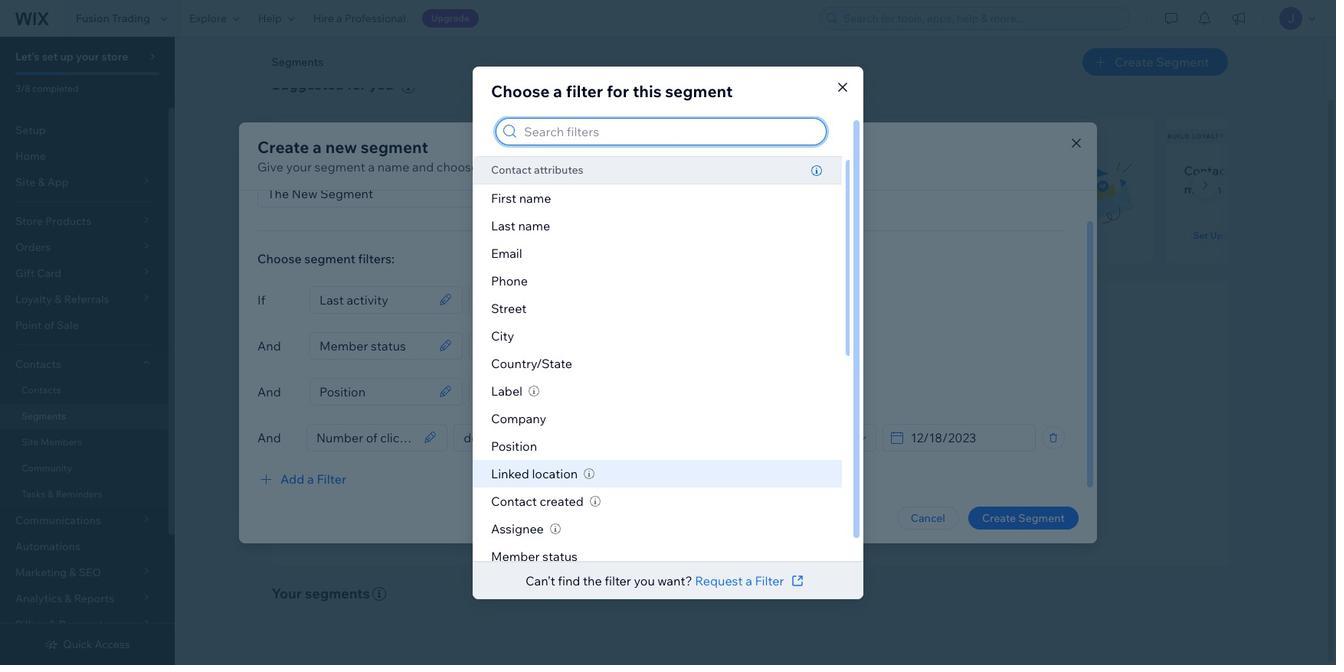 Task type: locate. For each thing, give the bounding box(es) containing it.
1 vertical spatial the
[[691, 410, 712, 428]]

subscribers for contacts
[[293, 132, 345, 140]]

to left drive
[[779, 454, 789, 468]]

and
[[257, 338, 281, 354], [257, 384, 281, 400], [257, 430, 281, 446]]

automations link
[[0, 534, 169, 560]]

2 up from the left
[[912, 230, 925, 241]]

2 horizontal spatial contacts
[[725, 433, 768, 447]]

potential
[[797, 475, 841, 489]]

setup
[[15, 123, 46, 137]]

know
[[631, 475, 658, 489]]

loyalty
[[1192, 132, 1225, 140]]

your inside reach the right target audience create specific groups of contacts that update automatically send personalized email campaigns to drive sales and build trust get to know your high-value customers, potential leads and more
[[660, 475, 683, 489]]

0 vertical spatial segments
[[272, 55, 323, 69]]

active for active subscribers
[[870, 132, 897, 140]]

contacts up campaigns
[[725, 433, 768, 447]]

0 horizontal spatial subscribers
[[293, 132, 345, 140]]

choose up create a new segment give your segment a name and choose the filters these contacts should match.
[[491, 81, 550, 101]]

0 horizontal spatial to
[[357, 181, 369, 197]]

2 contact from the top
[[491, 494, 537, 509]]

and up mailing
[[412, 159, 434, 174]]

1 vertical spatial create segment
[[982, 511, 1065, 525]]

0 horizontal spatial set up segment button
[[290, 227, 380, 245]]

0 horizontal spatial and
[[412, 159, 434, 174]]

0 horizontal spatial segments
[[21, 411, 66, 422]]

potential up attributes
[[572, 132, 613, 140]]

0 horizontal spatial contacts
[[319, 163, 369, 178]]

0 horizontal spatial who
[[372, 163, 396, 178]]

set up segment for subscribed
[[299, 230, 371, 241]]

set up segment down on
[[895, 230, 967, 241]]

a up these
[[553, 81, 562, 101]]

up
[[316, 230, 329, 241], [912, 230, 925, 241], [1210, 230, 1223, 241]]

set up segment for clicked
[[895, 230, 967, 241]]

set up segment button down contacts with a birthday th
[[1184, 227, 1274, 245]]

a
[[336, 11, 342, 25], [553, 81, 562, 101], [313, 137, 322, 157], [368, 159, 375, 174], [1267, 163, 1274, 178], [668, 181, 675, 197], [307, 472, 314, 487], [746, 573, 752, 589]]

0 horizontal spatial you
[[369, 76, 394, 93]]

automations
[[15, 540, 80, 554]]

subscribers up campaign
[[959, 163, 1027, 178]]

contacts down point of sale at the left of page
[[15, 358, 61, 372]]

0 horizontal spatial the
[[481, 159, 500, 174]]

create segment button
[[1083, 48, 1228, 76], [968, 507, 1079, 530]]

3 who from the left
[[1030, 163, 1054, 178]]

1 vertical spatial of
[[712, 433, 722, 447]]

1 horizontal spatial choose
[[491, 81, 550, 101]]

0 vertical spatial to
[[357, 181, 369, 197]]

set
[[42, 50, 58, 64]]

2 horizontal spatial to
[[779, 454, 789, 468]]

your inside create a new segment give your segment a name and choose the filters these contacts should match.
[[286, 159, 312, 174]]

your
[[76, 50, 99, 64], [286, 159, 312, 174], [372, 181, 398, 197], [947, 181, 973, 197], [660, 475, 683, 489]]

subscribers up on
[[899, 132, 951, 140]]

None field
[[315, 287, 434, 313], [315, 333, 434, 359], [315, 379, 434, 405], [312, 425, 419, 451], [315, 287, 434, 313], [315, 333, 434, 359], [315, 379, 434, 405], [312, 425, 419, 451]]

filter for request a filter
[[755, 573, 784, 589]]

street
[[491, 301, 526, 316]]

0 vertical spatial of
[[44, 319, 54, 333]]

automatically
[[831, 433, 898, 447]]

and down build at the bottom right of the page
[[873, 475, 892, 489]]

2 who from the left
[[706, 163, 730, 178]]

1 vertical spatial filter
[[605, 573, 631, 589]]

your right up
[[76, 50, 99, 64]]

segment down new
[[315, 159, 365, 174]]

audience
[[792, 410, 852, 428]]

choose up 'if'
[[257, 251, 302, 266]]

name down the first name
[[518, 218, 550, 234]]

0 vertical spatial select an option field
[[474, 333, 600, 359]]

country/state
[[491, 356, 572, 372]]

1 vertical spatial create segment button
[[968, 507, 1079, 530]]

segments inside the segments link
[[21, 411, 66, 422]]

attributes
[[534, 163, 584, 177]]

customers,
[[739, 475, 794, 489]]

email
[[925, 163, 957, 178], [692, 454, 719, 468]]

for left this
[[607, 81, 629, 101]]

1 horizontal spatial set
[[895, 230, 910, 241]]

contacts button
[[0, 352, 169, 378]]

segments up site members in the bottom of the page
[[21, 411, 66, 422]]

tasks
[[21, 489, 46, 500]]

contacts inside reach the right target audience create specific groups of contacts that update automatically send personalized email campaigns to drive sales and build trust get to know your high-value customers, potential leads and more
[[725, 433, 768, 447]]

0 horizontal spatial of
[[44, 319, 54, 333]]

0 vertical spatial create segment
[[1115, 54, 1209, 70]]

contacts inside contacts with a birthday th
[[1184, 163, 1237, 178]]

set up segment button
[[290, 227, 380, 245], [886, 227, 976, 245], [1184, 227, 1274, 245]]

0 vertical spatial choose
[[491, 81, 550, 101]]

1 vertical spatial customers
[[642, 163, 703, 178]]

segment for set up segment button associated with clicked
[[927, 230, 967, 241]]

contacts
[[1184, 163, 1237, 178], [15, 358, 61, 372], [21, 385, 61, 396]]

access
[[95, 638, 130, 652]]

contacts up haven't
[[573, 159, 622, 174]]

assignee
[[491, 522, 544, 537]]

name inside create a new segment give your segment a name and choose the filters these contacts should match.
[[377, 159, 409, 174]]

the left filters
[[481, 159, 500, 174]]

the right find
[[583, 573, 602, 589]]

0 vertical spatial contact
[[491, 163, 532, 177]]

a right with
[[1267, 163, 1274, 178]]

more
[[894, 475, 920, 489]]

2 vertical spatial contacts
[[21, 385, 61, 396]]

2 horizontal spatial set up segment
[[1193, 230, 1265, 241]]

email inside reach the right target audience create specific groups of contacts that update automatically send personalized email campaigns to drive sales and build trust get to know your high-value customers, potential leads and more
[[692, 454, 719, 468]]

made
[[633, 181, 665, 197]]

set up segment button down on
[[886, 227, 976, 245]]

of down right
[[712, 433, 722, 447]]

who inside new contacts who recently subscribed to your mailing list
[[372, 163, 396, 178]]

contacts down loyalty
[[1184, 163, 1237, 178]]

you left want?
[[634, 573, 655, 589]]

set for subscribed
[[299, 230, 314, 241]]

contact created
[[491, 494, 584, 509]]

point
[[15, 319, 42, 333]]

and inside create a new segment give your segment a name and choose the filters these contacts should match.
[[412, 159, 434, 174]]

segment left the 'filters:'
[[304, 251, 355, 266]]

0 vertical spatial and
[[257, 338, 281, 354]]

the inside create a new segment give your segment a name and choose the filters these contacts should match.
[[481, 159, 500, 174]]

0 vertical spatial you
[[369, 76, 394, 93]]

a right add
[[307, 472, 314, 487]]

of
[[44, 319, 54, 333], [712, 433, 722, 447]]

0 vertical spatial potential
[[572, 132, 613, 140]]

create
[[1115, 54, 1153, 70], [257, 137, 309, 157], [597, 433, 631, 447], [982, 511, 1016, 525]]

set up segment
[[299, 230, 371, 241], [895, 230, 967, 241], [1193, 230, 1265, 241]]

segment up the search filters field on the top of page
[[665, 81, 733, 101]]

set up segment down contacts with a birthday th
[[1193, 230, 1265, 241]]

1 vertical spatial name
[[519, 191, 551, 206]]

1 horizontal spatial create segment
[[1115, 54, 1209, 70]]

choose a condition field up linked in the left bottom of the page
[[459, 425, 573, 451]]

your left mailing
[[372, 181, 398, 197]]

1 horizontal spatial who
[[706, 163, 730, 178]]

1 vertical spatial contacts
[[15, 358, 61, 372]]

up up 'choose segment filters:'
[[316, 230, 329, 241]]

0 vertical spatial the
[[481, 159, 500, 174]]

1 horizontal spatial up
[[912, 230, 925, 241]]

of inside reach the right target audience create specific groups of contacts that update automatically send personalized email campaigns to drive sales and build trust get to know your high-value customers, potential leads and more
[[712, 433, 722, 447]]

request
[[695, 573, 743, 589]]

1 vertical spatial new
[[290, 163, 316, 178]]

a up e.g., returning customers field
[[368, 159, 375, 174]]

create segment button for cancel
[[968, 507, 1079, 530]]

member
[[491, 549, 540, 565]]

2 horizontal spatial up
[[1210, 230, 1223, 241]]

set up segment up 'choose segment filters:'
[[299, 230, 371, 241]]

e.g., Returning Customers field
[[263, 180, 490, 206]]

2 horizontal spatial set up segment button
[[1184, 227, 1274, 245]]

segments up suggested
[[272, 55, 323, 69]]

list containing new contacts who recently subscribed to your mailing list
[[269, 119, 1336, 264]]

segments
[[305, 585, 370, 603]]

your right on
[[947, 181, 973, 197]]

contact up first
[[491, 163, 532, 177]]

your right give
[[286, 159, 312, 174]]

find
[[558, 573, 580, 589]]

0 vertical spatial active
[[870, 132, 897, 140]]

customers inside potential customers who haven't made a purchase yet
[[642, 163, 703, 178]]

segment
[[1156, 54, 1209, 70], [331, 230, 371, 241], [927, 230, 967, 241], [1225, 230, 1265, 241], [1018, 511, 1065, 525]]

segments inside segments button
[[272, 55, 323, 69]]

sale
[[57, 319, 79, 333]]

filter right find
[[605, 573, 631, 589]]

1 vertical spatial and
[[257, 384, 281, 400]]

0 horizontal spatial create segment button
[[968, 507, 1079, 530]]

1 horizontal spatial set up segment button
[[886, 227, 976, 245]]

0 horizontal spatial choose
[[257, 251, 302, 266]]

contact inside option
[[491, 163, 532, 177]]

0 horizontal spatial email
[[692, 454, 719, 468]]

name up e.g., returning customers field
[[377, 159, 409, 174]]

to inside new contacts who recently subscribed to your mailing list
[[357, 181, 369, 197]]

0 vertical spatial email
[[925, 163, 957, 178]]

who up campaign
[[1030, 163, 1054, 178]]

site
[[21, 437, 39, 448]]

choose segment filters:
[[257, 251, 395, 266]]

select an option field up drive
[[766, 425, 854, 451]]

trust
[[896, 454, 919, 468]]

for
[[347, 76, 366, 93], [607, 81, 629, 101]]

you down professional
[[369, 76, 394, 93]]

segments
[[272, 55, 323, 69], [21, 411, 66, 422]]

to right subscribed
[[357, 181, 369, 197]]

first name
[[491, 191, 551, 206]]

1 vertical spatial segments
[[21, 411, 66, 422]]

1 vertical spatial active
[[886, 163, 923, 178]]

name down 'contact attributes'
[[519, 191, 551, 206]]

1 horizontal spatial the
[[583, 573, 602, 589]]

and up leads
[[847, 454, 866, 468]]

1 vertical spatial potential
[[588, 163, 639, 178]]

filters:
[[358, 251, 395, 266]]

email up high-
[[692, 454, 719, 468]]

active subscribers
[[870, 132, 951, 140]]

you
[[369, 76, 394, 93], [634, 573, 655, 589]]

first
[[491, 191, 516, 206]]

1 vertical spatial email
[[692, 454, 719, 468]]

1 horizontal spatial to
[[618, 475, 629, 489]]

update
[[793, 433, 829, 447]]

choose for choose a filter for this segment
[[491, 81, 550, 101]]

0 horizontal spatial up
[[316, 230, 329, 241]]

up for clicked
[[912, 230, 925, 241]]

who up purchase at the right top
[[706, 163, 730, 178]]

potential inside potential customers who haven't made a purchase yet
[[588, 163, 639, 178]]

filter right add
[[317, 472, 346, 487]]

2 vertical spatial to
[[618, 475, 629, 489]]

a right hire
[[336, 11, 342, 25]]

segment
[[665, 81, 733, 101], [361, 137, 428, 157], [315, 159, 365, 174], [304, 251, 355, 266]]

1 horizontal spatial select an option field
[[766, 425, 854, 451]]

set up segment button for subscribed
[[290, 227, 380, 245]]

contacts inside popup button
[[15, 358, 61, 372]]

create segment button for segments
[[1083, 48, 1228, 76]]

1 horizontal spatial email
[[925, 163, 957, 178]]

for right suggested
[[347, 76, 366, 93]]

2 horizontal spatial set
[[1193, 230, 1208, 241]]

new up subscribed
[[290, 163, 316, 178]]

0 horizontal spatial filter
[[566, 81, 603, 101]]

1 horizontal spatial you
[[634, 573, 655, 589]]

filter up potential customers
[[566, 81, 603, 101]]

contacts inside create a new segment give your segment a name and choose the filters these contacts should match.
[[573, 159, 622, 174]]

2 vertical spatial the
[[583, 573, 602, 589]]

contact up the assignee
[[491, 494, 537, 509]]

0 horizontal spatial set up segment
[[299, 230, 371, 241]]

new for new subscribers
[[274, 132, 291, 140]]

Select an option field
[[474, 333, 600, 359], [766, 425, 854, 451]]

list
[[269, 119, 1336, 264]]

1 horizontal spatial subscribers
[[899, 132, 951, 140]]

and
[[412, 159, 434, 174], [847, 454, 866, 468], [873, 475, 892, 489]]

subscribers down suggested
[[293, 132, 345, 140]]

email up on
[[925, 163, 957, 178]]

0 vertical spatial and
[[412, 159, 434, 174]]

1 contact from the top
[[491, 163, 532, 177]]

2 set up segment from the left
[[895, 230, 967, 241]]

2 and from the top
[[257, 384, 281, 400]]

a right made
[[668, 181, 675, 197]]

1 set up segment button from the left
[[290, 227, 380, 245]]

contacts down contacts popup button
[[21, 385, 61, 396]]

customers for potential customers who haven't made a purchase yet
[[642, 163, 703, 178]]

new up give
[[274, 132, 291, 140]]

12/18/2023 field
[[906, 425, 1030, 451]]

groups
[[675, 433, 710, 447]]

filter
[[566, 81, 603, 101], [605, 573, 631, 589]]

1 vertical spatial contact
[[491, 494, 537, 509]]

choose for choose segment filters:
[[257, 251, 302, 266]]

2 horizontal spatial subscribers
[[959, 163, 1027, 178]]

2 horizontal spatial the
[[691, 410, 712, 428]]

active inside active email subscribers who clicked on your campaign
[[886, 163, 923, 178]]

of left sale
[[44, 319, 54, 333]]

0 vertical spatial filter
[[317, 472, 346, 487]]

1 vertical spatial and
[[847, 454, 866, 468]]

select an option field down street
[[474, 333, 600, 359]]

contacts with a birthday th
[[1184, 163, 1336, 197]]

potential for potential customers
[[572, 132, 613, 140]]

build loyalty
[[1168, 132, 1225, 140]]

a right the request
[[746, 573, 752, 589]]

set up segment button up 'choose segment filters:'
[[290, 227, 380, 245]]

2 vertical spatial and
[[257, 430, 281, 446]]

customers up made
[[642, 163, 703, 178]]

choose a condition field down country/state
[[474, 379, 600, 405]]

your inside new contacts who recently subscribed to your mailing list
[[372, 181, 398, 197]]

active
[[870, 132, 897, 140], [886, 163, 923, 178]]

these
[[538, 159, 570, 174]]

2 set from the left
[[895, 230, 910, 241]]

contacts down new
[[319, 163, 369, 178]]

up down clicked on the right top of page
[[912, 230, 925, 241]]

1 who from the left
[[372, 163, 396, 178]]

up down contacts with a birthday th
[[1210, 230, 1223, 241]]

the up groups
[[691, 410, 712, 428]]

filter inside button
[[317, 472, 346, 487]]

that
[[770, 433, 791, 447]]

3 and from the top
[[257, 430, 281, 446]]

of inside the point of sale link
[[44, 319, 54, 333]]

3/8 completed
[[15, 83, 78, 94]]

to right get on the left bottom of the page
[[618, 475, 629, 489]]

1 set up segment from the left
[[299, 230, 371, 241]]

filter right the request
[[755, 573, 784, 589]]

a inside hire a professional link
[[336, 11, 342, 25]]

1 horizontal spatial segments
[[272, 55, 323, 69]]

1 up from the left
[[316, 230, 329, 241]]

2 horizontal spatial who
[[1030, 163, 1054, 178]]

new inside new contacts who recently subscribed to your mailing list
[[290, 163, 316, 178]]

customers up 'should'
[[615, 132, 662, 140]]

1 horizontal spatial of
[[712, 433, 722, 447]]

1 horizontal spatial contacts
[[573, 159, 622, 174]]

1 horizontal spatial filter
[[755, 573, 784, 589]]

0 horizontal spatial filter
[[317, 472, 346, 487]]

0 vertical spatial create segment button
[[1083, 48, 1228, 76]]

1 set from the left
[[299, 230, 314, 241]]

choose a condition field up "city"
[[474, 287, 600, 313]]

can't find the filter you want?
[[526, 573, 695, 589]]

choose
[[491, 81, 550, 101], [257, 251, 302, 266]]

set up segment button for clicked
[[886, 227, 976, 245]]

Choose a condition field
[[474, 287, 600, 313], [474, 379, 600, 405], [459, 425, 573, 451]]

member status
[[491, 549, 578, 565]]

1 horizontal spatial for
[[607, 81, 629, 101]]

1 vertical spatial filter
[[755, 573, 784, 589]]

contact for contact attributes
[[491, 163, 532, 177]]

who up e.g., returning customers field
[[372, 163, 396, 178]]

who inside potential customers who haven't made a purchase yet
[[706, 163, 730, 178]]

0 vertical spatial customers
[[615, 132, 662, 140]]

to
[[357, 181, 369, 197], [779, 454, 789, 468], [618, 475, 629, 489]]

haven't
[[588, 181, 630, 197]]

1 vertical spatial choose
[[257, 251, 302, 266]]

email
[[491, 246, 522, 261]]

list box
[[473, 156, 856, 581]]

2 horizontal spatial and
[[873, 475, 892, 489]]

site members
[[21, 437, 82, 448]]

phone
[[491, 273, 528, 289]]

0 horizontal spatial set
[[299, 230, 314, 241]]

1 horizontal spatial set up segment
[[895, 230, 967, 241]]

leads
[[844, 475, 870, 489]]

who for your
[[372, 163, 396, 178]]

0 vertical spatial name
[[377, 159, 409, 174]]

2 vertical spatial name
[[518, 218, 550, 234]]

potential up haven't
[[588, 163, 639, 178]]

your down personalized
[[660, 475, 683, 489]]

contacts inside new contacts who recently subscribed to your mailing list
[[319, 163, 369, 178]]

2 set up segment button from the left
[[886, 227, 976, 245]]

contact attributes option
[[473, 156, 842, 185]]

name for first name
[[519, 191, 551, 206]]

new
[[325, 137, 357, 157]]

campaign
[[976, 181, 1033, 197]]

choose a filter for this segment
[[491, 81, 733, 101]]



Task type: describe. For each thing, give the bounding box(es) containing it.
mailing
[[401, 181, 443, 197]]

hire
[[313, 11, 334, 25]]

completed
[[32, 83, 78, 94]]

target
[[750, 410, 789, 428]]

community link
[[0, 456, 169, 482]]

0 horizontal spatial create segment
[[982, 511, 1065, 525]]

status
[[542, 549, 578, 565]]

create inside create a new segment give your segment a name and choose the filters these contacts should match.
[[257, 137, 309, 157]]

fusion
[[76, 11, 109, 25]]

linked
[[491, 467, 529, 482]]

1 and from the top
[[257, 338, 281, 354]]

1 vertical spatial to
[[779, 454, 789, 468]]

help
[[258, 11, 282, 25]]

1 vertical spatial you
[[634, 573, 655, 589]]

contacts for contacts link
[[21, 385, 61, 396]]

add a filter
[[280, 472, 346, 487]]

Search filters field
[[519, 118, 821, 144]]

a inside add a filter button
[[307, 472, 314, 487]]

upgrade
[[431, 12, 470, 24]]

segments for segments button
[[272, 55, 323, 69]]

segments for the segments link
[[21, 411, 66, 422]]

email inside active email subscribers who clicked on your campaign
[[925, 163, 957, 178]]

explore
[[189, 11, 227, 25]]

can't
[[526, 573, 555, 589]]

with
[[1239, 163, 1264, 178]]

segment for third set up segment button from the left
[[1225, 230, 1265, 241]]

suggested for you
[[272, 76, 394, 93]]

home
[[15, 149, 46, 163]]

personalized
[[626, 454, 690, 468]]

request a filter
[[695, 573, 784, 589]]

add
[[280, 472, 304, 487]]

who inside active email subscribers who clicked on your campaign
[[1030, 163, 1054, 178]]

a left new
[[313, 137, 322, 157]]

0 vertical spatial choose a condition field
[[474, 287, 600, 313]]

choose
[[437, 159, 478, 174]]

clicked
[[886, 181, 927, 197]]

a inside the request a filter link
[[746, 573, 752, 589]]

value
[[710, 475, 737, 489]]

2 vertical spatial and
[[873, 475, 892, 489]]

recently
[[399, 163, 446, 178]]

last name
[[491, 218, 550, 234]]

if
[[257, 292, 265, 308]]

reach
[[647, 410, 688, 428]]

specific
[[633, 433, 672, 447]]

hire a professional
[[313, 11, 406, 25]]

setup link
[[0, 117, 169, 143]]

your inside active email subscribers who clicked on your campaign
[[947, 181, 973, 197]]

cancel button
[[897, 507, 959, 530]]

members
[[41, 437, 82, 448]]

th
[[1328, 163, 1336, 178]]

potential for potential customers who haven't made a purchase yet
[[588, 163, 639, 178]]

company
[[491, 411, 546, 427]]

subscribers inside active email subscribers who clicked on your campaign
[[959, 163, 1027, 178]]

3 set up segment from the left
[[1193, 230, 1265, 241]]

0 horizontal spatial select an option field
[[474, 333, 600, 359]]

create a new segment give your segment a name and choose the filters these contacts should match.
[[257, 137, 705, 174]]

trading
[[112, 11, 150, 25]]

list
[[446, 181, 463, 197]]

contacts link
[[0, 378, 169, 404]]

your
[[272, 585, 302, 603]]

your inside sidebar element
[[76, 50, 99, 64]]

purchase
[[678, 181, 731, 197]]

get
[[597, 475, 616, 489]]

who for purchase
[[706, 163, 730, 178]]

set for clicked
[[895, 230, 910, 241]]

potential customers who haven't made a purchase yet
[[588, 163, 752, 197]]

reach the right target audience create specific groups of contacts that update automatically send personalized email campaigns to drive sales and build trust get to know your high-value customers, potential leads and more
[[597, 410, 920, 489]]

2 vertical spatial choose a condition field
[[459, 425, 573, 451]]

filters
[[503, 159, 535, 174]]

position
[[491, 439, 537, 454]]

tasks & reminders
[[21, 489, 102, 500]]

1 horizontal spatial and
[[847, 454, 866, 468]]

suggested
[[272, 76, 344, 93]]

your segments
[[272, 585, 370, 603]]

3 up from the left
[[1210, 230, 1223, 241]]

professional
[[345, 11, 406, 25]]

a inside contacts with a birthday th
[[1267, 163, 1274, 178]]

drive
[[792, 454, 817, 468]]

right
[[715, 410, 746, 428]]

let's set up your store
[[15, 50, 128, 64]]

0 vertical spatial filter
[[566, 81, 603, 101]]

label
[[491, 384, 523, 399]]

quick access
[[63, 638, 130, 652]]

reminders
[[56, 489, 102, 500]]

1 horizontal spatial filter
[[605, 573, 631, 589]]

sidebar element
[[0, 37, 175, 666]]

0 horizontal spatial for
[[347, 76, 366, 93]]

should
[[625, 159, 663, 174]]

created
[[540, 494, 584, 509]]

3 set from the left
[[1193, 230, 1208, 241]]

Search for tools, apps, help & more... field
[[839, 8, 1125, 29]]

segments button
[[264, 51, 331, 74]]

potential customers
[[572, 132, 662, 140]]

create inside reach the right target audience create specific groups of contacts that update automatically send personalized email campaigns to drive sales and build trust get to know your high-value customers, potential leads and more
[[597, 433, 631, 447]]

tasks & reminders link
[[0, 482, 169, 508]]

location
[[532, 467, 578, 482]]

subscribed
[[290, 181, 354, 197]]

community
[[21, 463, 72, 474]]

segment up recently
[[361, 137, 428, 157]]

build
[[868, 454, 893, 468]]

cancel
[[911, 511, 945, 525]]

on
[[930, 181, 944, 197]]

quick access button
[[45, 638, 130, 652]]

point of sale
[[15, 319, 79, 333]]

active for active email subscribers who clicked on your campaign
[[886, 163, 923, 178]]

give
[[257, 159, 283, 174]]

list box containing first name
[[473, 156, 856, 581]]

1 vertical spatial choose a condition field
[[474, 379, 600, 405]]

contacts for contacts popup button
[[15, 358, 61, 372]]

segment for set up segment button related to subscribed
[[331, 230, 371, 241]]

name for last name
[[518, 218, 550, 234]]

up for subscribed
[[316, 230, 329, 241]]

a inside potential customers who haven't made a purchase yet
[[668, 181, 675, 197]]

customers for potential customers
[[615, 132, 662, 140]]

contact attributes
[[491, 163, 584, 177]]

high-
[[685, 475, 710, 489]]

contact for contact created
[[491, 494, 537, 509]]

linked location
[[491, 467, 578, 482]]

new contacts who recently subscribed to your mailing list
[[290, 163, 463, 197]]

the inside reach the right target audience create specific groups of contacts that update automatically send personalized email campaigns to drive sales and build trust get to know your high-value customers, potential leads and more
[[691, 410, 712, 428]]

new subscribers
[[274, 132, 345, 140]]

3 set up segment button from the left
[[1184, 227, 1274, 245]]

subscribers for email
[[899, 132, 951, 140]]

filter for add a filter
[[317, 472, 346, 487]]

sales
[[819, 454, 845, 468]]

home link
[[0, 143, 169, 169]]

1 vertical spatial select an option field
[[766, 425, 854, 451]]

upgrade button
[[422, 9, 479, 28]]

fusion trading
[[76, 11, 150, 25]]

new for new contacts who recently subscribed to your mailing list
[[290, 163, 316, 178]]



Task type: vqa. For each thing, say whether or not it's contained in the screenshot.
Brunch
no



